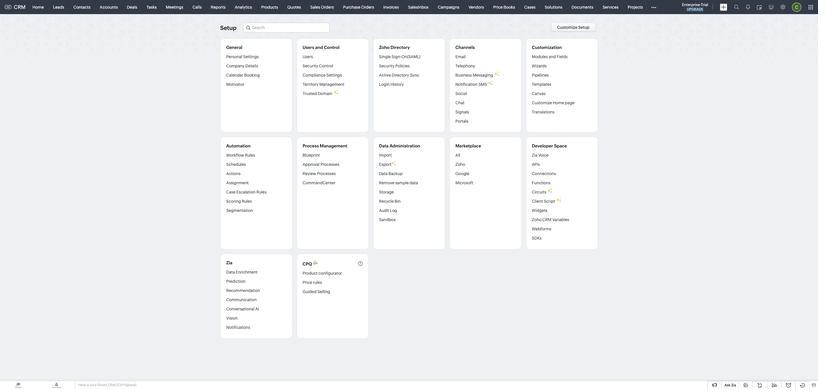 Task type: vqa. For each thing, say whether or not it's contained in the screenshot.
Channels image in the bottom of the page
no



Task type: describe. For each thing, give the bounding box(es) containing it.
social
[[456, 91, 467, 96]]

smart
[[98, 384, 107, 388]]

product configurator link
[[303, 271, 342, 278]]

communication
[[226, 298, 257, 303]]

enrichment
[[236, 270, 258, 275]]

sdks
[[532, 236, 542, 241]]

developer
[[532, 144, 553, 149]]

and for modules
[[549, 55, 556, 59]]

1 vertical spatial rules
[[256, 190, 267, 195]]

search element
[[731, 0, 743, 14]]

products
[[261, 5, 278, 9]]

enterprise-
[[682, 3, 701, 7]]

webforms link
[[532, 225, 551, 234]]

customize home page link
[[532, 98, 575, 108]]

prediction
[[226, 279, 246, 284]]

zoho directory
[[379, 45, 410, 50]]

territory management link
[[303, 80, 344, 89]]

directory for active
[[392, 73, 409, 78]]

business
[[456, 73, 472, 78]]

case escalation rules
[[226, 190, 267, 195]]

configurator
[[318, 271, 342, 276]]

case escalation rules link
[[226, 188, 267, 197]]

security for security control
[[303, 64, 318, 68]]

client script link
[[532, 197, 555, 206]]

purchase
[[343, 5, 360, 9]]

guided selling link
[[303, 288, 330, 297]]

data
[[410, 181, 418, 185]]

zoho link
[[456, 160, 465, 169]]

home link
[[28, 0, 48, 14]]

login history
[[379, 82, 404, 87]]

analytics
[[235, 5, 252, 9]]

approval processes link
[[303, 160, 339, 169]]

1 horizontal spatial home
[[553, 101, 564, 105]]

zia for zia voice
[[532, 153, 538, 158]]

documents link
[[567, 0, 598, 14]]

workflow rules link
[[226, 153, 255, 160]]

data for data backup
[[379, 172, 388, 176]]

voice
[[538, 153, 549, 158]]

services link
[[598, 0, 623, 14]]

1 horizontal spatial chat
[[456, 101, 465, 105]]

control inside security control link
[[319, 64, 333, 68]]

price books
[[493, 5, 515, 9]]

scoring rules
[[226, 199, 252, 204]]

ask
[[725, 384, 731, 388]]

bin
[[395, 199, 401, 204]]

widgets link
[[532, 206, 548, 215]]

processes for review processes
[[317, 172, 336, 176]]

notifications
[[226, 326, 250, 330]]

schedules
[[226, 162, 246, 167]]

blueprint link
[[303, 153, 320, 160]]

marketplace
[[456, 144, 481, 149]]

security control
[[303, 64, 333, 68]]

users link
[[303, 54, 313, 61]]

assignment link
[[226, 179, 249, 188]]

approval processes
[[303, 162, 339, 167]]

export link
[[379, 160, 392, 169]]

0 vertical spatial control
[[324, 45, 340, 50]]

zoho for zoho directory
[[379, 45, 390, 50]]

audit log
[[379, 209, 397, 213]]

management for process management
[[320, 144, 347, 149]]

translations
[[532, 110, 555, 114]]

solutions
[[545, 5, 562, 9]]

accounts
[[100, 5, 118, 9]]

widgets
[[532, 209, 548, 213]]

login
[[379, 82, 390, 87]]

security for security policies
[[379, 64, 395, 68]]

sandbox
[[379, 218, 396, 222]]

log
[[390, 209, 397, 213]]

Other Modules field
[[648, 2, 660, 12]]

fields
[[557, 55, 568, 59]]

users for users and control
[[303, 45, 314, 50]]

prediction link
[[226, 277, 246, 286]]

reports link
[[206, 0, 230, 14]]

here
[[78, 384, 86, 388]]

sales orders link
[[306, 0, 339, 14]]

history
[[391, 82, 404, 87]]

contacts link
[[69, 0, 95, 14]]

audit
[[379, 209, 389, 213]]

setup inside button
[[578, 25, 590, 30]]

recommendation link
[[226, 286, 260, 296]]

purchase orders link
[[339, 0, 379, 14]]

company details
[[226, 64, 258, 68]]

is
[[86, 384, 89, 388]]

actions link
[[226, 169, 241, 179]]

sync
[[410, 73, 419, 78]]

personal
[[226, 55, 242, 59]]

users for users
[[303, 55, 313, 59]]

import link
[[379, 153, 392, 160]]

meetings link
[[161, 0, 188, 14]]

rules for workflow rules
[[245, 153, 255, 158]]

solutions link
[[540, 0, 567, 14]]

notification sms link
[[456, 80, 487, 89]]

zoho crm variables link
[[532, 215, 569, 225]]

variables
[[552, 218, 569, 222]]

settings for personal settings
[[243, 55, 259, 59]]

settings for compliance settings
[[326, 73, 342, 78]]

data enrichment
[[226, 270, 258, 275]]

2 vertical spatial zia
[[731, 384, 736, 388]]

chats image
[[0, 382, 36, 390]]

trusted domain link
[[303, 89, 332, 98]]

profile image
[[792, 2, 801, 12]]

circuits link
[[532, 188, 546, 197]]

quotes link
[[283, 0, 306, 14]]

books
[[504, 5, 515, 9]]

cases
[[524, 5, 536, 9]]

sales
[[310, 5, 320, 9]]

calls link
[[188, 0, 206, 14]]

zia for zia
[[226, 261, 232, 266]]

storage
[[379, 190, 394, 195]]

general
[[226, 45, 242, 50]]

leads
[[53, 5, 64, 9]]



Task type: locate. For each thing, give the bounding box(es) containing it.
0 horizontal spatial crm
[[14, 4, 26, 10]]

wizards link
[[532, 61, 547, 71]]

product configurator
[[303, 271, 342, 276]]

1 users from the top
[[303, 45, 314, 50]]

analytics link
[[230, 0, 257, 14]]

create menu element
[[717, 0, 731, 14]]

0 vertical spatial chat
[[456, 101, 465, 105]]

conversational ai
[[226, 307, 259, 312]]

1 horizontal spatial setup
[[578, 25, 590, 30]]

0 horizontal spatial settings
[[243, 55, 259, 59]]

1 horizontal spatial crm
[[542, 218, 552, 222]]

zoho up "single"
[[379, 45, 390, 50]]

processes for approval processes
[[320, 162, 339, 167]]

0 horizontal spatial price
[[303, 281, 312, 285]]

1 vertical spatial home
[[553, 101, 564, 105]]

functions link
[[532, 179, 551, 188]]

projects link
[[623, 0, 648, 14]]

orders for purchase orders
[[361, 5, 374, 9]]

remove sample data link
[[379, 179, 418, 188]]

customize setup
[[557, 25, 590, 30]]

notifications link
[[226, 323, 250, 333]]

1 vertical spatial directory
[[392, 73, 409, 78]]

0 horizontal spatial setup
[[220, 24, 236, 31]]

1 horizontal spatial orders
[[361, 5, 374, 9]]

0 vertical spatial users
[[303, 45, 314, 50]]

1 vertical spatial data
[[379, 172, 388, 176]]

zia left voice
[[532, 153, 538, 158]]

1 horizontal spatial settings
[[326, 73, 342, 78]]

setup up general
[[220, 24, 236, 31]]

2 vertical spatial zoho
[[532, 218, 542, 222]]

portals link
[[456, 117, 468, 126]]

contacts image
[[38, 382, 75, 390]]

calendar image
[[757, 5, 762, 9]]

zoho for zoho crm variables
[[532, 218, 542, 222]]

price inside price books link
[[493, 5, 503, 9]]

services
[[603, 5, 619, 9]]

management up the domain
[[319, 82, 344, 87]]

0 vertical spatial directory
[[391, 45, 410, 50]]

zoho down widgets
[[532, 218, 542, 222]]

zoho down all link
[[456, 162, 465, 167]]

security up active
[[379, 64, 395, 68]]

(ctrl+space)
[[116, 384, 136, 388]]

0 vertical spatial zia
[[532, 153, 538, 158]]

2 security from the left
[[379, 64, 395, 68]]

Search text field
[[243, 23, 329, 32]]

0 horizontal spatial chat
[[108, 384, 116, 388]]

data up import
[[379, 144, 389, 149]]

control up security control
[[324, 45, 340, 50]]

users up security control
[[303, 55, 313, 59]]

1 vertical spatial customize
[[532, 101, 552, 105]]

data backup
[[379, 172, 403, 176]]

and up security control
[[315, 45, 323, 50]]

price for price rules
[[303, 281, 312, 285]]

management for territory management
[[319, 82, 344, 87]]

assignment
[[226, 181, 249, 185]]

1 vertical spatial crm
[[542, 218, 552, 222]]

selling
[[317, 290, 330, 294]]

zia voice
[[532, 153, 549, 158]]

2 users from the top
[[303, 55, 313, 59]]

crm left home link
[[14, 4, 26, 10]]

price rules
[[303, 281, 322, 285]]

remove sample data
[[379, 181, 418, 185]]

telephony
[[456, 64, 475, 68]]

data
[[379, 144, 389, 149], [379, 172, 388, 176], [226, 270, 235, 275]]

process
[[303, 144, 319, 149]]

here is your smart chat (ctrl+space)
[[78, 384, 136, 388]]

signals element
[[743, 0, 754, 14]]

automation
[[226, 144, 251, 149]]

settings up details in the top of the page
[[243, 55, 259, 59]]

2 vertical spatial data
[[226, 270, 235, 275]]

customize up the translations on the right
[[532, 101, 552, 105]]

1 horizontal spatial zoho
[[456, 162, 465, 167]]

1 vertical spatial zia
[[226, 261, 232, 266]]

script
[[544, 199, 555, 204]]

and for users
[[315, 45, 323, 50]]

0 vertical spatial rules
[[245, 153, 255, 158]]

zoho for zoho
[[456, 162, 465, 167]]

customize setup link
[[551, 23, 598, 32]]

1 orders from the left
[[321, 5, 334, 9]]

data down export
[[379, 172, 388, 176]]

search image
[[734, 5, 739, 10]]

directory for zoho
[[391, 45, 410, 50]]

1 vertical spatial processes
[[317, 172, 336, 176]]

1 horizontal spatial price
[[493, 5, 503, 9]]

0 vertical spatial processes
[[320, 162, 339, 167]]

scoring
[[226, 199, 241, 204]]

users and control
[[303, 45, 340, 50]]

recycle
[[379, 199, 394, 204]]

2 vertical spatial rules
[[242, 199, 252, 204]]

management up approval processes
[[320, 144, 347, 149]]

price up the guided
[[303, 281, 312, 285]]

price left books
[[493, 5, 503, 9]]

0 vertical spatial management
[[319, 82, 344, 87]]

0 vertical spatial and
[[315, 45, 323, 50]]

motivator
[[226, 82, 244, 87]]

on(saml)
[[402, 55, 420, 59]]

deals link
[[122, 0, 142, 14]]

domain
[[318, 91, 332, 96]]

chat right the smart
[[108, 384, 116, 388]]

rules for scoring rules
[[242, 199, 252, 204]]

signals
[[456, 110, 469, 114]]

templates link
[[532, 80, 551, 89]]

schedules link
[[226, 160, 246, 169]]

1 vertical spatial settings
[[326, 73, 342, 78]]

0 horizontal spatial and
[[315, 45, 323, 50]]

customize setup button
[[551, 23, 596, 32]]

chat link
[[456, 98, 465, 108]]

1 vertical spatial management
[[320, 144, 347, 149]]

orders right sales
[[321, 5, 334, 9]]

customize inside button
[[557, 25, 578, 30]]

reports
[[211, 5, 226, 9]]

2 orders from the left
[[361, 5, 374, 9]]

0 vertical spatial customize
[[557, 25, 578, 30]]

orders for sales orders
[[321, 5, 334, 9]]

2 horizontal spatial zia
[[731, 384, 736, 388]]

cases link
[[520, 0, 540, 14]]

chat
[[456, 101, 465, 105], [108, 384, 116, 388]]

directory up single sign-on(saml)
[[391, 45, 410, 50]]

notification
[[456, 82, 478, 87]]

1 vertical spatial and
[[549, 55, 556, 59]]

translations link
[[532, 108, 555, 117]]

1 horizontal spatial security
[[379, 64, 395, 68]]

directory down policies
[[392, 73, 409, 78]]

crm
[[14, 4, 26, 10], [542, 218, 552, 222]]

0 vertical spatial crm
[[14, 4, 26, 10]]

data for data enrichment
[[226, 270, 235, 275]]

commandcenter link
[[303, 179, 336, 188]]

settings
[[243, 55, 259, 59], [326, 73, 342, 78]]

processes down approval processes link
[[317, 172, 336, 176]]

connections
[[532, 172, 556, 176]]

google
[[456, 172, 469, 176]]

recycle bin
[[379, 199, 401, 204]]

profile element
[[789, 0, 805, 14]]

wizards
[[532, 64, 547, 68]]

orders right the purchase
[[361, 5, 374, 9]]

0 horizontal spatial zoho
[[379, 45, 390, 50]]

2 horizontal spatial zoho
[[532, 218, 542, 222]]

0 horizontal spatial customize
[[532, 101, 552, 105]]

rules right escalation
[[256, 190, 267, 195]]

pipelines
[[532, 73, 549, 78]]

personal settings
[[226, 55, 259, 59]]

territory
[[303, 82, 319, 87]]

1 vertical spatial users
[[303, 55, 313, 59]]

deals
[[127, 5, 137, 9]]

control up compliance settings
[[319, 64, 333, 68]]

and left fields
[[549, 55, 556, 59]]

customize for customize setup
[[557, 25, 578, 30]]

users
[[303, 45, 314, 50], [303, 55, 313, 59]]

1 vertical spatial control
[[319, 64, 333, 68]]

create menu image
[[720, 4, 727, 11]]

data for data administration
[[379, 144, 389, 149]]

home left page
[[553, 101, 564, 105]]

0 vertical spatial price
[[493, 5, 503, 9]]

1 vertical spatial zoho
[[456, 162, 465, 167]]

1 vertical spatial chat
[[108, 384, 116, 388]]

settings up territory management link
[[326, 73, 342, 78]]

tasks
[[146, 5, 157, 9]]

1 security from the left
[[303, 64, 318, 68]]

upgrade
[[687, 7, 703, 11]]

templates
[[532, 82, 551, 87]]

channels
[[456, 45, 475, 50]]

documents
[[572, 5, 594, 9]]

1 vertical spatial price
[[303, 281, 312, 285]]

trial
[[701, 3, 708, 7]]

settings inside compliance settings link
[[326, 73, 342, 78]]

0 vertical spatial settings
[[243, 55, 259, 59]]

1 horizontal spatial and
[[549, 55, 556, 59]]

security policies
[[379, 64, 410, 68]]

1 horizontal spatial zia
[[532, 153, 538, 158]]

import
[[379, 153, 392, 158]]

policies
[[395, 64, 410, 68]]

security down users link
[[303, 64, 318, 68]]

calendar booking
[[226, 73, 260, 78]]

crm up webforms
[[542, 218, 552, 222]]

settings inside personal settings link
[[243, 55, 259, 59]]

0 vertical spatial zoho
[[379, 45, 390, 50]]

rules right workflow
[[245, 153, 255, 158]]

crm inside 'zoho crm variables' link
[[542, 218, 552, 222]]

price for price books
[[493, 5, 503, 9]]

1 horizontal spatial customize
[[557, 25, 578, 30]]

enterprise-trial upgrade
[[682, 3, 708, 11]]

users up users link
[[303, 45, 314, 50]]

purchase orders
[[343, 5, 374, 9]]

canvas
[[532, 91, 546, 96]]

page
[[565, 101, 575, 105]]

0 horizontal spatial security
[[303, 64, 318, 68]]

notification sms
[[456, 82, 487, 87]]

customize down "solutions"
[[557, 25, 578, 30]]

customize for customize home page
[[532, 101, 552, 105]]

home left leads
[[32, 5, 44, 9]]

price inside price rules link
[[303, 281, 312, 285]]

0 horizontal spatial orders
[[321, 5, 334, 9]]

territory management
[[303, 82, 344, 87]]

zia up data enrichment
[[226, 261, 232, 266]]

0 horizontal spatial zia
[[226, 261, 232, 266]]

zia right ask
[[731, 384, 736, 388]]

0 vertical spatial home
[[32, 5, 44, 9]]

0 vertical spatial data
[[379, 144, 389, 149]]

vision
[[226, 316, 238, 321]]

setup down documents
[[578, 25, 590, 30]]

price books link
[[489, 0, 520, 14]]

None field
[[243, 23, 330, 33]]

data up prediction link at the bottom left
[[226, 270, 235, 275]]

0 horizontal spatial home
[[32, 5, 44, 9]]

signals link
[[456, 108, 469, 117]]

sample
[[395, 181, 409, 185]]

signals image
[[746, 5, 750, 10]]

chat down social link at the top right of the page
[[456, 101, 465, 105]]

invoices link
[[379, 0, 404, 14]]

processes up review processes link
[[320, 162, 339, 167]]

zoho crm variables
[[532, 218, 569, 222]]

modules
[[532, 55, 548, 59]]

rules down the case escalation rules
[[242, 199, 252, 204]]

projects
[[628, 5, 643, 9]]



